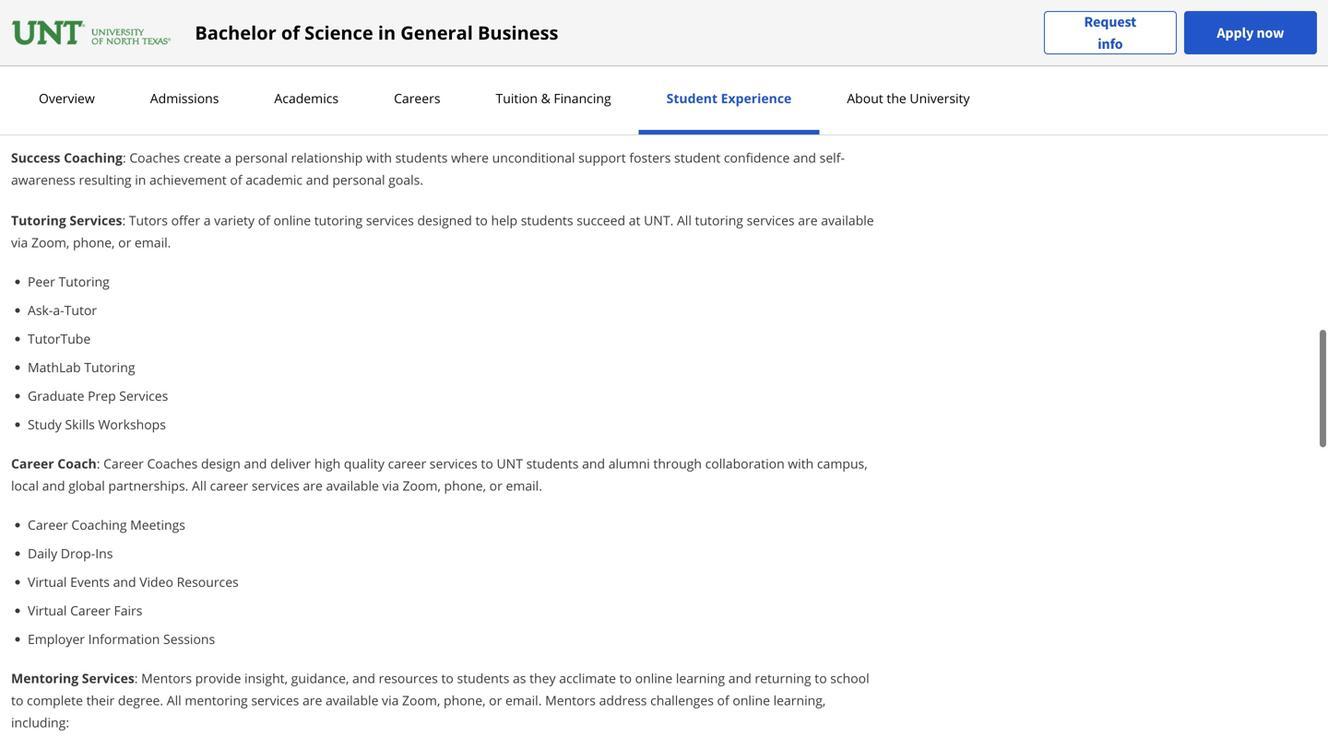 Task type: locate. For each thing, give the bounding box(es) containing it.
where
[[451, 149, 489, 166]]

mathlab tutoring list item
[[28, 358, 882, 377]]

tutor
[[64, 302, 97, 319]]

0 horizontal spatial tutoring
[[314, 212, 363, 229]]

services down 'confidence'
[[747, 212, 795, 229]]

students left as
[[457, 670, 509, 688]]

all inside : tutors offer a variety of online tutoring services designed to help students succeed at unt. all tutoring services are available via zoom, phone, or email.
[[677, 212, 692, 229]]

degree.
[[118, 692, 163, 710]]

all right degree.
[[167, 692, 181, 710]]

resources down university in the top left of the page
[[77, 53, 136, 70]]

coaching for career
[[71, 517, 127, 534]]

2 vertical spatial services
[[82, 670, 134, 688]]

coaches
[[129, 149, 180, 166], [147, 455, 198, 473]]

coaching inside list item
[[71, 517, 127, 534]]

zoom, inside : tutors offer a variety of online tutoring services designed to help students succeed at unt. all tutoring services are available via zoom, phone, or email.
[[31, 234, 69, 251]]

0 vertical spatial resources
[[77, 53, 136, 70]]

information
[[88, 631, 160, 648]]

career coaching meetings
[[28, 517, 185, 534]]

0 horizontal spatial career
[[210, 477, 248, 495]]

0 horizontal spatial all
[[167, 692, 181, 710]]

2 virtual from the top
[[28, 602, 67, 620]]

academic up "admissions"
[[160, 53, 217, 70]]

employer
[[28, 631, 85, 648]]

about the university
[[847, 89, 970, 107]]

tutoring inside list item
[[59, 273, 110, 291]]

0 vertical spatial a
[[224, 149, 232, 166]]

zoom, for insight,
[[402, 692, 440, 710]]

phone, up career coaching meetings list item
[[444, 477, 486, 495]]

2 vertical spatial are
[[303, 692, 322, 710]]

and down relationship
[[306, 171, 329, 189]]

zoom, down tutoring services at the top of page
[[31, 234, 69, 251]]

list item
[[28, 109, 882, 128]]

0 vertical spatial via
[[11, 234, 28, 251]]

online down returning
[[733, 692, 770, 710]]

provide resources for academic success list item
[[28, 52, 882, 71]]

via inside : mentors provide insight, guidance, and resources to students as they acclimate to online learning and returning to school to complete their degree. all mentoring services are available via zoom, phone, or email. mentors address challenges of online learning, including:
[[382, 692, 399, 710]]

2 vertical spatial list
[[18, 516, 882, 649]]

to left unt at the bottom
[[481, 455, 493, 473]]

with up goals.
[[366, 149, 392, 166]]

1 vertical spatial with
[[788, 455, 814, 473]]

1 vertical spatial available
[[326, 477, 379, 495]]

0 vertical spatial phone,
[[73, 234, 115, 251]]

career inside : career coaches design and deliver high quality career services to unt students and alumni through collaboration with campus, local and global partnerships. all career services are available via zoom, phone, or email.
[[103, 455, 144, 473]]

graduate prep services
[[28, 387, 168, 405]]

coaching up the "ins"
[[71, 517, 127, 534]]

mathlab
[[28, 359, 81, 376]]

0 horizontal spatial mentors
[[141, 670, 192, 688]]

phone, inside : mentors provide insight, guidance, and resources to students as they acclimate to online learning and returning to school to complete their degree. all mentoring services are available via zoom, phone, or email. mentors address challenges of online learning, including:
[[444, 692, 486, 710]]

0 vertical spatial coaches
[[129, 149, 180, 166]]

students inside : mentors provide insight, guidance, and resources to students as they acclimate to online learning and returning to school to complete their degree. all mentoring services are available via zoom, phone, or email. mentors address challenges of online learning, including:
[[457, 670, 509, 688]]

via for coaches
[[382, 477, 399, 495]]

tutoring for mathlab
[[84, 359, 135, 376]]

online up challenges
[[635, 670, 673, 688]]

learning
[[676, 670, 725, 688]]

virtual up employer
[[28, 602, 67, 620]]

provide resources for academic success
[[28, 53, 267, 70]]

1 vertical spatial online
[[635, 670, 673, 688]]

via down employer information sessions list item
[[382, 692, 399, 710]]

students right unt at the bottom
[[526, 455, 579, 473]]

partnerships.
[[108, 477, 189, 495]]

services up their
[[82, 670, 134, 688]]

of left science
[[281, 20, 300, 45]]

1 virtual from the top
[[28, 574, 67, 591]]

through
[[653, 455, 702, 473]]

email. for high
[[506, 477, 542, 495]]

1 horizontal spatial academic
[[246, 171, 303, 189]]

2 vertical spatial all
[[167, 692, 181, 710]]

1 list from the top
[[18, 0, 882, 128]]

services
[[366, 212, 414, 229], [747, 212, 795, 229], [430, 455, 478, 473], [252, 477, 300, 495], [251, 692, 299, 710]]

unt
[[497, 455, 523, 473]]

1 vertical spatial personal
[[332, 171, 385, 189]]

tutoring inside list item
[[84, 359, 135, 376]]

: left tutors
[[122, 212, 126, 229]]

coaches inside : coaches create a personal relationship with students where unconditional support fosters student confidence and self- awareness resulting in achievement of academic and personal goals.
[[129, 149, 180, 166]]

via
[[11, 234, 28, 251], [382, 477, 399, 495], [382, 692, 399, 710]]

1 vertical spatial or
[[489, 477, 503, 495]]

to right 'respond' on the left top
[[84, 81, 96, 99]]

1 vertical spatial career
[[210, 477, 248, 495]]

provide
[[28, 53, 73, 70]]

mentors down acclimate
[[545, 692, 596, 710]]

students up goals.
[[395, 149, 448, 166]]

tutoring down awareness at the top of the page
[[11, 212, 66, 229]]

university
[[910, 89, 970, 107]]

or down tutors
[[118, 234, 131, 251]]

business
[[478, 20, 558, 45]]

tutortube list item
[[28, 329, 882, 349]]

email. inside : mentors provide insight, guidance, and resources to students as they acclimate to online learning and returning to school to complete their degree. all mentoring services are available via zoom, phone, or email. mentors address challenges of online learning, including:
[[505, 692, 542, 710]]

study skills workshops list item
[[28, 415, 882, 434]]

1 vertical spatial all
[[192, 477, 207, 495]]

careers
[[394, 89, 440, 107]]

0 vertical spatial with
[[366, 149, 392, 166]]

0 horizontal spatial academic
[[160, 53, 217, 70]]

and right learning
[[728, 670, 752, 688]]

1 vertical spatial academic
[[246, 171, 303, 189]]

via inside : career coaches design and deliver high quality career services to unt students and alumni through collaboration with campus, local and global partnerships. all career services are available via zoom, phone, or email.
[[382, 477, 399, 495]]

about the university link
[[841, 89, 975, 107]]

all down the design on the bottom left of the page
[[192, 477, 207, 495]]

2 vertical spatial available
[[326, 692, 379, 710]]

create
[[183, 149, 221, 166]]

daily drop-ins
[[28, 545, 113, 563]]

of
[[281, 20, 300, 45], [230, 171, 242, 189], [258, 212, 270, 229], [717, 692, 729, 710]]

1 horizontal spatial a
[[224, 149, 232, 166]]

and down provide resources for academic success
[[162, 81, 185, 99]]

1 vertical spatial services
[[119, 387, 168, 405]]

personal
[[235, 149, 288, 166], [332, 171, 385, 189]]

email. inside : tutors offer a variety of online tutoring services designed to help students succeed at unt. all tutoring services are available via zoom, phone, or email.
[[135, 234, 171, 251]]

via up peer
[[11, 234, 28, 251]]

virtual career fairs list item
[[28, 601, 882, 621]]

services up workshops
[[119, 387, 168, 405]]

academic inside provide resources for academic success list item
[[160, 53, 217, 70]]

academic
[[160, 53, 217, 70], [246, 171, 303, 189]]

or inside : mentors provide insight, guidance, and resources to students as they acclimate to online learning and returning to school to complete their degree. all mentoring services are available via zoom, phone, or email. mentors address challenges of online learning, including:
[[489, 692, 502, 710]]

info
[[1098, 35, 1123, 53]]

0 vertical spatial services
[[70, 212, 122, 229]]

0 horizontal spatial online
[[274, 212, 311, 229]]

career
[[11, 455, 54, 473], [103, 455, 144, 473], [28, 517, 68, 534], [70, 602, 111, 620]]

1 vertical spatial mentors
[[545, 692, 596, 710]]

or down unt at the bottom
[[489, 477, 503, 495]]

1 vertical spatial coaches
[[147, 455, 198, 473]]

zoom, inside : career coaches design and deliver high quality career services to unt students and alumni through collaboration with campus, local and global partnerships. all career services are available via zoom, phone, or email.
[[403, 477, 441, 495]]

services for mentoring services
[[82, 670, 134, 688]]

a inside : coaches create a personal relationship with students where unconditional support fosters student confidence and self- awareness resulting in achievement of academic and personal goals.
[[224, 149, 232, 166]]

clarify university policies and procedures
[[28, 24, 275, 42]]

: for mentoring services
[[134, 670, 138, 688]]

campus,
[[817, 455, 868, 473]]

with inside : coaches create a personal relationship with students where unconditional support fosters student confidence and self- awareness resulting in achievement of academic and personal goals.
[[366, 149, 392, 166]]

mentoring
[[11, 670, 79, 688]]

0 vertical spatial or
[[118, 234, 131, 251]]

1 vertical spatial phone,
[[444, 477, 486, 495]]

email. inside : career coaches design and deliver high quality career services to unt students and alumni through collaboration with campus, local and global partnerships. all career services are available via zoom, phone, or email.
[[506, 477, 542, 495]]

available inside : career coaches design and deliver high quality career services to unt students and alumni through collaboration with campus, local and global partnerships. all career services are available via zoom, phone, or email.
[[326, 477, 379, 495]]

all inside : mentors provide insight, guidance, and resources to students as they acclimate to online learning and returning to school to complete their degree. all mentoring services are available via zoom, phone, or email. mentors address challenges of online learning, including:
[[167, 692, 181, 710]]

tutoring up the prep
[[84, 359, 135, 376]]

1 vertical spatial resources
[[379, 670, 438, 688]]

coaching for success
[[64, 149, 123, 166]]

of down learning
[[717, 692, 729, 710]]

of right 'variety'
[[258, 212, 270, 229]]

0 vertical spatial list
[[18, 0, 882, 128]]

1 vertical spatial list
[[18, 272, 882, 434]]

zoom,
[[31, 234, 69, 251], [403, 477, 441, 495], [402, 692, 440, 710]]

available for : career coaches design and deliver high quality career services to unt students and alumni through collaboration with campus, local and global partnerships. all career services are available via zoom, phone, or email.
[[326, 477, 379, 495]]

address
[[599, 692, 647, 710]]

0 horizontal spatial personal
[[235, 149, 288, 166]]

email.
[[135, 234, 171, 251], [506, 477, 542, 495], [505, 692, 542, 710]]

1 horizontal spatial online
[[635, 670, 673, 688]]

help
[[491, 212, 518, 229]]

of inside : tutors offer a variety of online tutoring services designed to help students succeed at unt. all tutoring services are available via zoom, phone, or email.
[[258, 212, 270, 229]]

coaches up achievement
[[129, 149, 180, 166]]

tutoring up tutor
[[59, 273, 110, 291]]

zoom, up career coaching meetings list item
[[403, 477, 441, 495]]

and
[[179, 24, 202, 42], [162, 81, 185, 99], [793, 149, 816, 166], [306, 171, 329, 189], [244, 455, 267, 473], [582, 455, 605, 473], [42, 477, 65, 495], [113, 574, 136, 591], [352, 670, 375, 688], [728, 670, 752, 688]]

virtual
[[28, 574, 67, 591], [28, 602, 67, 620]]

services down the "insight,"
[[251, 692, 299, 710]]

academic inside : coaches create a personal relationship with students where unconditional support fosters student confidence and self- awareness resulting in achievement of academic and personal goals.
[[246, 171, 303, 189]]

and left alumni
[[582, 455, 605, 473]]

resources down employer information sessions list item
[[379, 670, 438, 688]]

in
[[378, 20, 396, 45], [135, 171, 146, 189]]

zoom, inside : mentors provide insight, guidance, and resources to students as they acclimate to online learning and returning to school to complete their degree. all mentoring services are available via zoom, phone, or email. mentors address challenges of online learning, including:
[[402, 692, 440, 710]]

apply now button
[[1184, 11, 1317, 54]]

request info
[[1084, 12, 1137, 53]]

general
[[401, 20, 473, 45]]

graduate prep services list item
[[28, 386, 882, 406]]

phone, inside : career coaches design and deliver high quality career services to unt students and alumni through collaboration with campus, local and global partnerships. all career services are available via zoom, phone, or email.
[[444, 477, 486, 495]]

are
[[798, 212, 818, 229], [303, 477, 323, 495], [303, 692, 322, 710]]

available down guidance,
[[326, 692, 379, 710]]

all for : mentors provide insight, guidance, and resources to students as they acclimate to online learning and returning to school to complete their degree. all mentoring services are available via zoom, phone, or email. mentors address challenges of online learning, including:
[[167, 692, 181, 710]]

email. down as
[[505, 692, 542, 710]]

bachelor
[[195, 20, 276, 45]]

of inside : coaches create a personal relationship with students where unconditional support fosters student confidence and self- awareness resulting in achievement of academic and personal goals.
[[230, 171, 242, 189]]

coaching up resulting
[[64, 149, 123, 166]]

1 vertical spatial virtual
[[28, 602, 67, 620]]

resulting
[[79, 171, 132, 189]]

to inside : tutors offer a variety of online tutoring services designed to help students succeed at unt. all tutoring services are available via zoom, phone, or email.
[[475, 212, 488, 229]]

1 horizontal spatial resources
[[379, 670, 438, 688]]

returning
[[755, 670, 811, 688]]

1 tutoring from the left
[[314, 212, 363, 229]]

or
[[118, 234, 131, 251], [489, 477, 503, 495], [489, 692, 502, 710]]

0 horizontal spatial resources
[[77, 53, 136, 70]]

0 vertical spatial virtual
[[28, 574, 67, 591]]

1 horizontal spatial all
[[192, 477, 207, 495]]

: up global
[[97, 455, 100, 473]]

tutoring right unt.
[[695, 212, 743, 229]]

academic up 'variety'
[[246, 171, 303, 189]]

student
[[674, 149, 721, 166]]

1 vertical spatial are
[[303, 477, 323, 495]]

available inside : mentors provide insight, guidance, and resources to students as they acclimate to online learning and returning to school to complete their degree. all mentoring services are available via zoom, phone, or email. mentors address challenges of online learning, including:
[[326, 692, 379, 710]]

a
[[224, 149, 232, 166], [204, 212, 211, 229]]

are inside : career coaches design and deliver high quality career services to unt students and alumni through collaboration with campus, local and global partnerships. all career services are available via zoom, phone, or email.
[[303, 477, 323, 495]]

0 vertical spatial personal
[[235, 149, 288, 166]]

1 vertical spatial a
[[204, 212, 211, 229]]

virtual events and video resources list item
[[28, 573, 882, 592]]

2 list from the top
[[18, 272, 882, 434]]

achievement
[[149, 171, 227, 189]]

career right quality
[[388, 455, 426, 473]]

ask-a-tutor list item
[[28, 301, 882, 320]]

1 vertical spatial email.
[[506, 477, 542, 495]]

fairs
[[114, 602, 142, 620]]

virtual for virtual events and video resources
[[28, 574, 67, 591]]

career down the design on the bottom left of the page
[[210, 477, 248, 495]]

mentors up degree.
[[141, 670, 192, 688]]

2 vertical spatial email.
[[505, 692, 542, 710]]

0 vertical spatial all
[[677, 212, 692, 229]]

to up the including:
[[11, 692, 23, 710]]

: inside : career coaches design and deliver high quality career services to unt students and alumni through collaboration with campus, local and global partnerships. all career services are available via zoom, phone, or email.
[[97, 455, 100, 473]]

0 vertical spatial tutoring
[[11, 212, 66, 229]]

2 vertical spatial tutoring
[[84, 359, 135, 376]]

collaboration
[[705, 455, 785, 473]]

and up fairs
[[113, 574, 136, 591]]

: for tutoring services
[[122, 212, 126, 229]]

services inside graduate prep services list item
[[119, 387, 168, 405]]

virtual down daily on the bottom left of page
[[28, 574, 67, 591]]

0 vertical spatial email.
[[135, 234, 171, 251]]

services inside : mentors provide insight, guidance, and resources to students as they acclimate to online learning and returning to school to complete their degree. all mentoring services are available via zoom, phone, or email. mentors address challenges of online learning, including:
[[251, 692, 299, 710]]

list
[[18, 0, 882, 128], [18, 272, 882, 434], [18, 516, 882, 649]]

career up local
[[11, 455, 54, 473]]

to
[[84, 81, 96, 99], [475, 212, 488, 229], [481, 455, 493, 473], [441, 670, 454, 688], [619, 670, 632, 688], [815, 670, 827, 688], [11, 692, 23, 710]]

: for success coaching
[[123, 149, 126, 166]]

0 vertical spatial academic
[[160, 53, 217, 70]]

careers link
[[388, 89, 446, 107]]

of up 'variety'
[[230, 171, 242, 189]]

: inside : mentors provide insight, guidance, and resources to students as they acclimate to online learning and returning to school to complete their degree. all mentoring services are available via zoom, phone, or email. mentors address challenges of online learning, including:
[[134, 670, 138, 688]]

2 horizontal spatial online
[[733, 692, 770, 710]]

2 horizontal spatial all
[[677, 212, 692, 229]]

a for create
[[224, 149, 232, 166]]

or inside : tutors offer a variety of online tutoring services designed to help students succeed at unt. all tutoring services are available via zoom, phone, or email.
[[118, 234, 131, 251]]

career up partnerships.
[[103, 455, 144, 473]]

phone, for guidance,
[[444, 692, 486, 710]]

phone, down tutoring services at the top of page
[[73, 234, 115, 251]]

0 horizontal spatial with
[[366, 149, 392, 166]]

email. down unt at the bottom
[[506, 477, 542, 495]]

a inside : tutors offer a variety of online tutoring services designed to help students succeed at unt. all tutoring services are available via zoom, phone, or email.
[[204, 212, 211, 229]]

0 horizontal spatial a
[[204, 212, 211, 229]]

career
[[388, 455, 426, 473], [210, 477, 248, 495]]

tutoring down relationship
[[314, 212, 363, 229]]

all right unt.
[[677, 212, 692, 229]]

apply
[[1217, 24, 1254, 42]]

0 vertical spatial available
[[821, 212, 874, 229]]

complete
[[27, 692, 83, 710]]

quality
[[344, 455, 385, 473]]

and right the design on the bottom left of the page
[[244, 455, 267, 473]]

all
[[677, 212, 692, 229], [192, 477, 207, 495], [167, 692, 181, 710]]

events
[[70, 574, 110, 591]]

or down employer information sessions list item
[[489, 692, 502, 710]]

3 list from the top
[[18, 516, 882, 649]]

: inside : tutors offer a variety of online tutoring services designed to help students succeed at unt. all tutoring services are available via zoom, phone, or email.
[[122, 212, 126, 229]]

0 vertical spatial zoom,
[[31, 234, 69, 251]]

: tutors offer a variety of online tutoring services designed to help students succeed at unt. all tutoring services are available via zoom, phone, or email.
[[11, 212, 874, 251]]

respond to questions and concerns list item
[[28, 80, 882, 100]]

1 vertical spatial via
[[382, 477, 399, 495]]

or inside : career coaches design and deliver high quality career services to unt students and alumni through collaboration with campus, local and global partnerships. all career services are available via zoom, phone, or email.
[[489, 477, 503, 495]]

2 vertical spatial or
[[489, 692, 502, 710]]

global
[[68, 477, 105, 495]]

daily drop-ins list item
[[28, 544, 882, 564]]

zoom, down employer information sessions list item
[[402, 692, 440, 710]]

list containing peer tutoring
[[18, 272, 882, 434]]

school
[[830, 670, 870, 688]]

to left help
[[475, 212, 488, 229]]

online right 'variety'
[[274, 212, 311, 229]]

1 vertical spatial tutoring
[[59, 273, 110, 291]]

request
[[1084, 12, 1137, 31]]

0 vertical spatial mentors
[[141, 670, 192, 688]]

a right offer
[[204, 212, 211, 229]]

coaches up partnerships.
[[147, 455, 198, 473]]

and down career coach
[[42, 477, 65, 495]]

all inside : career coaches design and deliver high quality career services to unt students and alumni through collaboration with campus, local and global partnerships. all career services are available via zoom, phone, or email.
[[192, 477, 207, 495]]

: up degree.
[[134, 670, 138, 688]]

: inside : coaches create a personal relationship with students where unconditional support fosters student confidence and self- awareness resulting in achievement of academic and personal goals.
[[123, 149, 126, 166]]

mentors
[[141, 670, 192, 688], [545, 692, 596, 710]]

personal down relationship
[[332, 171, 385, 189]]

to inside list item
[[84, 81, 96, 99]]

concerns
[[188, 81, 243, 99]]

0 vertical spatial are
[[798, 212, 818, 229]]

0 vertical spatial online
[[274, 212, 311, 229]]

ask-a-tutor
[[28, 302, 97, 319]]

1 horizontal spatial career
[[388, 455, 426, 473]]

2 vertical spatial via
[[382, 692, 399, 710]]

2 vertical spatial phone,
[[444, 692, 486, 710]]

are for : career coaches design and deliver high quality career services to unt students and alumni through collaboration with campus, local and global partnerships. all career services are available via zoom, phone, or email.
[[303, 477, 323, 495]]

available down self-
[[821, 212, 874, 229]]

in right resulting
[[135, 171, 146, 189]]

and right guidance,
[[352, 670, 375, 688]]

email. down tutors
[[135, 234, 171, 251]]

: up resulting
[[123, 149, 126, 166]]

tutors
[[129, 212, 168, 229]]

email. for resources
[[505, 692, 542, 710]]

are inside : mentors provide insight, guidance, and resources to students as they acclimate to online learning and returning to school to complete their degree. all mentoring services are available via zoom, phone, or email. mentors address challenges of online learning, including:
[[303, 692, 322, 710]]

available down quality
[[326, 477, 379, 495]]

unconditional
[[492, 149, 575, 166]]

0 vertical spatial in
[[378, 20, 396, 45]]

1 vertical spatial zoom,
[[403, 477, 441, 495]]

via down quality
[[382, 477, 399, 495]]

succeed
[[577, 212, 625, 229]]

student experience link
[[661, 89, 797, 107]]

1 vertical spatial in
[[135, 171, 146, 189]]

with left "campus,"
[[788, 455, 814, 473]]

a right create
[[224, 149, 232, 166]]

services down resulting
[[70, 212, 122, 229]]

1 vertical spatial coaching
[[71, 517, 127, 534]]

1 horizontal spatial with
[[788, 455, 814, 473]]

1 horizontal spatial tutoring
[[695, 212, 743, 229]]

policies
[[131, 24, 176, 42]]

0 vertical spatial coaching
[[64, 149, 123, 166]]

in right science
[[378, 20, 396, 45]]

: for career coach
[[97, 455, 100, 473]]

personal right create
[[235, 149, 288, 166]]

students right help
[[521, 212, 573, 229]]

2 vertical spatial zoom,
[[402, 692, 440, 710]]

phone, down employer information sessions list item
[[444, 692, 486, 710]]

to left the 'school' on the bottom of the page
[[815, 670, 827, 688]]

0 horizontal spatial in
[[135, 171, 146, 189]]



Task type: vqa. For each thing, say whether or not it's contained in the screenshot.
The 'For Universities' on the top of the page
no



Task type: describe. For each thing, give the bounding box(es) containing it.
and right policies
[[179, 24, 202, 42]]

coaches inside : career coaches design and deliver high quality career services to unt students and alumni through collaboration with campus, local and global partnerships. all career services are available via zoom, phone, or email.
[[147, 455, 198, 473]]

career coaching meetings list item
[[28, 516, 882, 535]]

tutoring services
[[11, 212, 122, 229]]

tutortube
[[28, 330, 91, 348]]

: mentors provide insight, guidance, and resources to students as they acclimate to online learning and returning to school to complete their degree. all mentoring services are available via zoom, phone, or email. mentors address challenges of online learning, including:
[[11, 670, 870, 732]]

request info button
[[1044, 11, 1177, 55]]

bachelor of science in general business
[[195, 20, 558, 45]]

services down goals.
[[366, 212, 414, 229]]

mentoring
[[185, 692, 248, 710]]

fosters
[[629, 149, 671, 166]]

they
[[530, 670, 556, 688]]

are for : mentors provide insight, guidance, and resources to students as they acclimate to online learning and returning to school to complete their degree. all mentoring services are available via zoom, phone, or email. mentors address challenges of online learning, including:
[[303, 692, 322, 710]]

daily
[[28, 545, 57, 563]]

are inside : tutors offer a variety of online tutoring services designed to help students succeed at unt. all tutoring services are available via zoom, phone, or email.
[[798, 212, 818, 229]]

overview link
[[33, 89, 100, 107]]

via for provide
[[382, 692, 399, 710]]

sessions
[[163, 631, 215, 648]]

tuition & financing
[[496, 89, 611, 107]]

as
[[513, 670, 526, 688]]

phone, for and
[[444, 477, 486, 495]]

skills
[[65, 416, 95, 434]]

1 horizontal spatial personal
[[332, 171, 385, 189]]

list containing career coaching meetings
[[18, 516, 882, 649]]

respond to questions and concerns
[[28, 81, 243, 99]]

awareness
[[11, 171, 75, 189]]

services down study skills workshops list item
[[430, 455, 478, 473]]

local
[[11, 477, 39, 495]]

success
[[221, 53, 267, 70]]

or for deliver
[[489, 477, 503, 495]]

students inside : career coaches design and deliver high quality career services to unt students and alumni through collaboration with campus, local and global partnerships. all career services are available via zoom, phone, or email.
[[526, 455, 579, 473]]

their
[[86, 692, 115, 710]]

study skills workshops
[[28, 416, 166, 434]]

study
[[28, 416, 62, 434]]

drop-
[[61, 545, 95, 563]]

services for tutoring services
[[70, 212, 122, 229]]

2 tutoring from the left
[[695, 212, 743, 229]]

list containing clarify university policies and procedures
[[18, 0, 882, 128]]

or for and
[[489, 692, 502, 710]]

0 vertical spatial career
[[388, 455, 426, 473]]

career down events
[[70, 602, 111, 620]]

challenges
[[650, 692, 714, 710]]

science
[[305, 20, 373, 45]]

to up address
[[619, 670, 632, 688]]

resources inside : mentors provide insight, guidance, and resources to students as they acclimate to online learning and returning to school to complete their degree. all mentoring services are available via zoom, phone, or email. mentors address challenges of online learning, including:
[[379, 670, 438, 688]]

high
[[314, 455, 341, 473]]

of inside : mentors provide insight, guidance, and resources to students as they acclimate to online learning and returning to school to complete their degree. all mentoring services are available via zoom, phone, or email. mentors address challenges of online learning, including:
[[717, 692, 729, 710]]

overview
[[39, 89, 95, 107]]

career up daily on the bottom left of page
[[28, 517, 68, 534]]

phone, inside : tutors offer a variety of online tutoring services designed to help students succeed at unt. all tutoring services are available via zoom, phone, or email.
[[73, 234, 115, 251]]

online inside : tutors offer a variety of online tutoring services designed to help students succeed at unt. all tutoring services are available via zoom, phone, or email.
[[274, 212, 311, 229]]

acclimate
[[559, 670, 616, 688]]

meetings
[[130, 517, 185, 534]]

university
[[69, 24, 128, 42]]

tutoring for peer
[[59, 273, 110, 291]]

to inside : career coaches design and deliver high quality career services to unt students and alumni through collaboration with campus, local and global partnerships. all career services are available via zoom, phone, or email.
[[481, 455, 493, 473]]

at
[[629, 212, 641, 229]]

success
[[11, 149, 60, 166]]

peer
[[28, 273, 55, 291]]

services down deliver
[[252, 477, 300, 495]]

admissions
[[150, 89, 219, 107]]

success coaching
[[11, 149, 123, 166]]

confidence
[[724, 149, 790, 166]]

in inside : coaches create a personal relationship with students where unconditional support fosters student confidence and self- awareness resulting in achievement of academic and personal goals.
[[135, 171, 146, 189]]

financing
[[554, 89, 611, 107]]

insight,
[[244, 670, 288, 688]]

graduate
[[28, 387, 84, 405]]

career coach
[[11, 455, 97, 473]]

academics link
[[269, 89, 344, 107]]

a-
[[53, 302, 64, 319]]

all for : career coaches design and deliver high quality career services to unt students and alumni through collaboration with campus, local and global partnerships. all career services are available via zoom, phone, or email.
[[192, 477, 207, 495]]

to down employer information sessions list item
[[441, 670, 454, 688]]

employer information sessions list item
[[28, 630, 882, 649]]

with inside : career coaches design and deliver high quality career services to unt students and alumni through collaboration with campus, local and global partnerships. all career services are available via zoom, phone, or email.
[[788, 455, 814, 473]]

the
[[887, 89, 906, 107]]

&
[[541, 89, 550, 107]]

for
[[139, 53, 157, 70]]

2 vertical spatial online
[[733, 692, 770, 710]]

virtual events and video resources
[[28, 574, 239, 591]]

about
[[847, 89, 883, 107]]

resources
[[177, 574, 239, 591]]

clarify university policies and procedures list item
[[28, 23, 882, 42]]

zoom, for design
[[403, 477, 441, 495]]

design
[[201, 455, 241, 473]]

1 horizontal spatial in
[[378, 20, 396, 45]]

via inside : tutors offer a variety of online tutoring services designed to help students succeed at unt. all tutoring services are available via zoom, phone, or email.
[[11, 234, 28, 251]]

peer tutoring list item
[[28, 272, 882, 291]]

guidance,
[[291, 670, 349, 688]]

deliver
[[270, 455, 311, 473]]

variety
[[214, 212, 255, 229]]

questions
[[100, 81, 159, 99]]

available for : mentors provide insight, guidance, and resources to students as they acclimate to online learning and returning to school to complete their degree. all mentoring services are available via zoom, phone, or email. mentors address challenges of online learning, including:
[[326, 692, 379, 710]]

workshops
[[98, 416, 166, 434]]

including:
[[11, 714, 69, 732]]

and left self-
[[793, 149, 816, 166]]

relationship
[[291, 149, 363, 166]]

apply now
[[1217, 24, 1284, 42]]

provide
[[195, 670, 241, 688]]

virtual for virtual career fairs
[[28, 602, 67, 620]]

video
[[139, 574, 173, 591]]

prep
[[88, 387, 116, 405]]

resources inside list item
[[77, 53, 136, 70]]

: coaches create a personal relationship with students where unconditional support fosters student confidence and self- awareness resulting in achievement of academic and personal goals.
[[11, 149, 845, 189]]

available inside : tutors offer a variety of online tutoring services designed to help students succeed at unt. all tutoring services are available via zoom, phone, or email.
[[821, 212, 874, 229]]

students inside : coaches create a personal relationship with students where unconditional support fosters student confidence and self- awareness resulting in achievement of academic and personal goals.
[[395, 149, 448, 166]]

virtual career fairs
[[28, 602, 142, 620]]

mentoring services
[[11, 670, 134, 688]]

a for offer
[[204, 212, 211, 229]]

1 horizontal spatial mentors
[[545, 692, 596, 710]]

designed
[[417, 212, 472, 229]]

students inside : tutors offer a variety of online tutoring services designed to help students succeed at unt. all tutoring services are available via zoom, phone, or email.
[[521, 212, 573, 229]]

coach
[[57, 455, 97, 473]]

university of north texas image
[[11, 18, 173, 48]]

procedures
[[206, 24, 275, 42]]

unt.
[[644, 212, 674, 229]]



